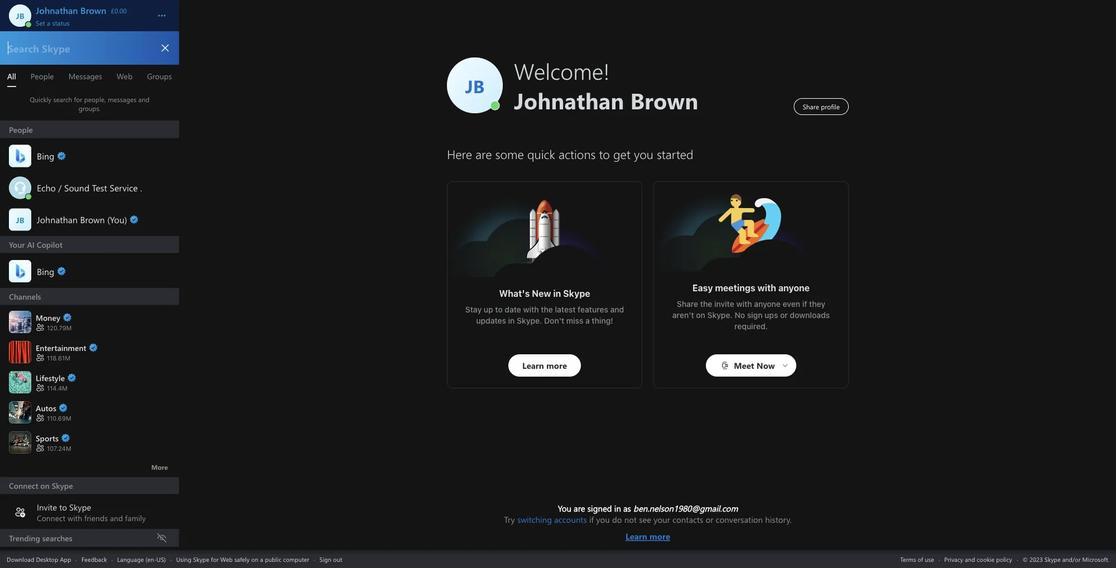 Task type: vqa. For each thing, say whether or not it's contained in the screenshot.
leftmost I
no



Task type: describe. For each thing, give the bounding box(es) containing it.
download desktop app link
[[7, 555, 71, 564]]

you
[[597, 514, 610, 525]]

up
[[484, 305, 493, 314]]

sign out link
[[320, 555, 342, 564]]

110.69m
[[47, 415, 71, 422]]

test
[[92, 182, 107, 194]]

with inside stay up to date with the latest features and updates in skype. don't miss a thing!
[[523, 305, 539, 314]]

magicbotheader group
[[0, 236, 179, 288]]

of
[[918, 555, 924, 564]]

bing for people group at the top of page list item
[[37, 150, 54, 162]]

list item for people group at the top of page
[[0, 121, 179, 140]]

they
[[810, 300, 826, 309]]

try
[[504, 514, 515, 525]]

with inside share the invite with anyone even if they aren't on skype. no sign ups or downloads required.
[[737, 300, 752, 309]]

a inside button
[[47, 18, 50, 27]]

status
[[52, 18, 70, 27]]

do
[[612, 514, 622, 525]]

easy meetings with anyone
[[693, 283, 810, 293]]

johnathan brown (you)
[[37, 214, 127, 226]]

skype. inside stay up to date with the latest features and updates in skype. don't miss a thing!
[[517, 316, 542, 326]]

on inside share the invite with anyone even if they aren't on skype. no sign ups or downloads required.
[[696, 311, 706, 320]]

if inside try switching accounts if you do not see your contacts or conversation history. learn more
[[590, 514, 594, 525]]

share
[[677, 300, 699, 309]]

using skype for web safely on a public computer link
[[176, 555, 309, 564]]

list item for channels group at bottom left
[[0, 288, 179, 307]]

signed
[[588, 503, 612, 514]]

no
[[735, 311, 745, 320]]

see
[[639, 514, 652, 525]]

family
[[125, 513, 146, 523]]

service
[[110, 182, 138, 194]]

terms
[[901, 555, 917, 564]]

stay
[[466, 305, 482, 314]]

policy
[[997, 555, 1013, 564]]

public
[[265, 555, 282, 564]]

invite
[[37, 502, 57, 513]]

contacts
[[673, 514, 704, 525]]

you
[[558, 503, 572, 514]]

as
[[624, 503, 631, 514]]

118.61m
[[47, 355, 70, 362]]

for
[[211, 555, 219, 564]]

what's
[[499, 288, 530, 299]]

features
[[578, 305, 609, 314]]

out
[[333, 555, 342, 564]]

sign
[[320, 555, 332, 564]]

with inside invite to skype connect with friends and family
[[68, 513, 82, 523]]

you are signed in as
[[558, 503, 634, 514]]

1 horizontal spatial in
[[554, 288, 561, 299]]

aren't
[[673, 311, 694, 320]]

(en-
[[146, 555, 157, 564]]

language
[[117, 555, 144, 564]]

web
[[220, 555, 233, 564]]

(you)
[[107, 214, 127, 226]]

invite to skype connect with friends and family
[[37, 502, 146, 523]]

not
[[625, 514, 637, 525]]

the inside share the invite with anyone even if they aren't on skype. no sign ups or downloads required.
[[701, 300, 713, 309]]

to inside stay up to date with the latest features and updates in skype. don't miss a thing!
[[495, 305, 503, 314]]

required.
[[735, 322, 768, 331]]

120.79m
[[47, 325, 72, 332]]

cookie
[[977, 555, 995, 564]]

history.
[[766, 514, 792, 525]]

107.24m
[[47, 445, 71, 452]]

4 list item from the top
[[0, 477, 179, 496]]

in inside stay up to date with the latest features and updates in skype. don't miss a thing!
[[508, 316, 515, 326]]

use
[[925, 555, 935, 564]]

updates
[[476, 316, 506, 326]]

using skype for web safely on a public computer
[[176, 555, 309, 564]]

downloads
[[790, 311, 830, 320]]

students handcuffed and sent to the er list item
[[0, 549, 179, 568]]

set a status button
[[36, 16, 146, 27]]

mansurfer
[[718, 193, 758, 205]]

language (en-us) link
[[117, 555, 166, 564]]

invite
[[715, 300, 735, 309]]

sound
[[64, 182, 90, 194]]

try switching accounts if you do not see your contacts or conversation history. learn more
[[504, 514, 792, 542]]

using
[[176, 555, 192, 564]]

what's new in skype
[[499, 288, 591, 299]]



Task type: locate. For each thing, give the bounding box(es) containing it.
privacy and cookie policy link
[[945, 555, 1013, 564]]

a right set
[[47, 18, 50, 27]]

sign out
[[320, 555, 342, 564]]

1 horizontal spatial a
[[260, 555, 263, 564]]

a
[[47, 18, 50, 27], [586, 316, 590, 326], [260, 555, 263, 564]]

1 horizontal spatial on
[[696, 311, 706, 320]]

accounts
[[555, 514, 587, 525]]

easy
[[693, 283, 713, 293]]

if up downloads at the bottom right of page
[[803, 300, 808, 309]]

bing down johnathan
[[37, 265, 54, 277]]

to right invite
[[59, 502, 67, 513]]

brown
[[80, 214, 105, 226]]

1 vertical spatial and
[[110, 513, 123, 523]]

5 list item from the top
[[0, 529, 179, 548]]

terms of use
[[901, 555, 935, 564]]

or
[[781, 311, 788, 320], [706, 514, 714, 525]]

1 vertical spatial a
[[586, 316, 590, 326]]

1 horizontal spatial or
[[781, 311, 788, 320]]

us)
[[157, 555, 166, 564]]

with right date
[[523, 305, 539, 314]]

1 horizontal spatial the
[[701, 300, 713, 309]]

0 vertical spatial skype
[[564, 288, 591, 299]]

on right safely
[[251, 555, 259, 564]]

skype. down date
[[517, 316, 542, 326]]

list item for trendingheader group
[[0, 529, 179, 548]]

skype right the connect
[[69, 502, 91, 513]]

or inside try switching accounts if you do not see your contacts or conversation history. learn more
[[706, 514, 714, 525]]

to right up
[[495, 305, 503, 314]]

with up ups
[[758, 283, 777, 293]]

0 horizontal spatial a
[[47, 18, 50, 27]]

2 horizontal spatial a
[[586, 316, 590, 326]]

3 list item from the top
[[0, 288, 179, 307]]

in right new
[[554, 288, 561, 299]]

set
[[36, 18, 45, 27]]

feedback
[[81, 555, 107, 564]]

skype. down invite
[[708, 311, 733, 320]]

1 horizontal spatial skype.
[[708, 311, 733, 320]]

if left you
[[590, 514, 594, 525]]

1 horizontal spatial and
[[611, 305, 624, 314]]

set a status
[[36, 18, 70, 27]]

bing for list item related to magicbotheader group
[[37, 265, 54, 277]]

0 horizontal spatial skype
[[69, 502, 91, 513]]

0 vertical spatial or
[[781, 311, 788, 320]]

a left "public"
[[260, 555, 263, 564]]

on
[[696, 311, 706, 320], [251, 555, 259, 564]]

safely
[[234, 555, 250, 564]]

0 horizontal spatial skype.
[[517, 316, 542, 326]]

2 vertical spatial skype
[[193, 555, 209, 564]]

on down share
[[696, 311, 706, 320]]

your
[[654, 514, 671, 525]]

0 horizontal spatial on
[[251, 555, 259, 564]]

2 vertical spatial a
[[260, 555, 263, 564]]

and left family
[[110, 513, 123, 523]]

connect
[[37, 513, 65, 523]]

stay up to date with the latest features and updates in skype. don't miss a thing!
[[466, 305, 626, 326]]

anyone up ups
[[754, 300, 781, 309]]

1 vertical spatial skype
[[69, 502, 91, 513]]

johnathan
[[37, 214, 78, 226]]

with left friends
[[68, 513, 82, 523]]

0 vertical spatial and
[[611, 305, 624, 314]]

download desktop app
[[7, 555, 71, 564]]

0 vertical spatial if
[[803, 300, 808, 309]]

1 list item from the top
[[0, 121, 179, 140]]

/
[[58, 182, 62, 194]]

the up don't
[[541, 305, 553, 314]]

latest
[[555, 305, 576, 314]]

switching accounts link
[[518, 514, 587, 525]]

2 vertical spatial in
[[615, 503, 621, 514]]

the inside stay up to date with the latest features and updates in skype. don't miss a thing!
[[541, 305, 553, 314]]

share the invite with anyone even if they aren't on skype. no sign ups or downloads required.
[[673, 300, 832, 331]]

even
[[783, 300, 801, 309]]

a inside stay up to date with the latest features and updates in skype. don't miss a thing!
[[586, 316, 590, 326]]

tab list
[[0, 65, 179, 87]]

echo / sound test service .
[[37, 182, 142, 194]]

thing!
[[592, 316, 613, 326]]

skype
[[564, 288, 591, 299], [69, 502, 91, 513], [193, 555, 209, 564]]

Search Skype text field
[[7, 41, 150, 55]]

to inside invite to skype connect with friends and family
[[59, 502, 67, 513]]

a down "features"
[[586, 316, 590, 326]]

date
[[505, 305, 521, 314]]

and
[[611, 305, 624, 314], [110, 513, 123, 523], [965, 555, 976, 564]]

0 horizontal spatial to
[[59, 502, 67, 513]]

privacy and cookie policy
[[945, 555, 1013, 564]]

0 vertical spatial to
[[495, 305, 503, 314]]

0 vertical spatial bing
[[37, 150, 54, 162]]

sign
[[747, 311, 763, 320]]

computer
[[283, 555, 309, 564]]

bing inside magicbotheader group
[[37, 265, 54, 277]]

0 vertical spatial anyone
[[779, 283, 810, 293]]

anyone inside share the invite with anyone even if they aren't on skype. no sign ups or downloads required.
[[754, 300, 781, 309]]

1 horizontal spatial to
[[495, 305, 503, 314]]

channels group
[[0, 288, 179, 529]]

0 horizontal spatial in
[[508, 316, 515, 326]]

0 horizontal spatial the
[[541, 305, 553, 314]]

language (en-us)
[[117, 555, 166, 564]]

and up thing!
[[611, 305, 624, 314]]

skype up latest
[[564, 288, 591, 299]]

friends
[[84, 513, 108, 523]]

anyone
[[779, 283, 810, 293], [754, 300, 781, 309]]

1 vertical spatial bing
[[37, 265, 54, 277]]

1 vertical spatial anyone
[[754, 300, 781, 309]]

0 horizontal spatial and
[[110, 513, 123, 523]]

0 vertical spatial on
[[696, 311, 706, 320]]

list item
[[0, 121, 179, 140], [0, 236, 179, 255], [0, 288, 179, 307], [0, 477, 179, 496], [0, 529, 179, 548]]

with
[[758, 283, 777, 293], [737, 300, 752, 309], [523, 305, 539, 314], [68, 513, 82, 523]]

or right contacts
[[706, 514, 714, 525]]

don't
[[544, 316, 565, 326]]

2 horizontal spatial and
[[965, 555, 976, 564]]

anyone up "even" at the right of page
[[779, 283, 810, 293]]

1 horizontal spatial if
[[803, 300, 808, 309]]

miss
[[567, 316, 584, 326]]

feedback link
[[81, 555, 107, 564]]

switching
[[518, 514, 552, 525]]

and left cookie
[[965, 555, 976, 564]]

ups
[[765, 311, 779, 320]]

0 vertical spatial a
[[47, 18, 50, 27]]

2 bing from the top
[[37, 265, 54, 277]]

new
[[532, 288, 551, 299]]

1 vertical spatial to
[[59, 502, 67, 513]]

list item for magicbotheader group
[[0, 236, 179, 255]]

desktop
[[36, 555, 58, 564]]

.
[[140, 182, 142, 194]]

1 bing from the top
[[37, 150, 54, 162]]

launch
[[511, 199, 537, 211]]

2 list item from the top
[[0, 236, 179, 255]]

the
[[701, 300, 713, 309], [541, 305, 553, 314]]

app
[[60, 555, 71, 564]]

or inside share the invite with anyone even if they aren't on skype. no sign ups or downloads required.
[[781, 311, 788, 320]]

terms of use link
[[901, 555, 935, 564]]

trendingheader group
[[0, 529, 179, 568]]

2 horizontal spatial skype
[[564, 288, 591, 299]]

in down date
[[508, 316, 515, 326]]

learn more link
[[504, 525, 792, 542]]

1 horizontal spatial skype
[[193, 555, 209, 564]]

are
[[574, 503, 585, 514]]

2 horizontal spatial in
[[615, 503, 621, 514]]

bing inside people group
[[37, 150, 54, 162]]

1 vertical spatial in
[[508, 316, 515, 326]]

skype inside invite to skype connect with friends and family
[[69, 502, 91, 513]]

and inside invite to skype connect with friends and family
[[110, 513, 123, 523]]

skype left for
[[193, 555, 209, 564]]

and inside stay up to date with the latest features and updates in skype. don't miss a thing!
[[611, 305, 624, 314]]

people group
[[0, 121, 179, 236]]

bing up echo on the left top of the page
[[37, 150, 54, 162]]

1 vertical spatial or
[[706, 514, 714, 525]]

echo
[[37, 182, 56, 194]]

0 horizontal spatial or
[[706, 514, 714, 525]]

2 vertical spatial and
[[965, 555, 976, 564]]

0 vertical spatial in
[[554, 288, 561, 299]]

with up "no"
[[737, 300, 752, 309]]

in left as
[[615, 503, 621, 514]]

if
[[803, 300, 808, 309], [590, 514, 594, 525]]

0 horizontal spatial if
[[590, 514, 594, 525]]

1 vertical spatial if
[[590, 514, 594, 525]]

skype. inside share the invite with anyone even if they aren't on skype. no sign ups or downloads required.
[[708, 311, 733, 320]]

privacy
[[945, 555, 964, 564]]

the down easy
[[701, 300, 713, 309]]

more
[[650, 531, 671, 542]]

1 vertical spatial on
[[251, 555, 259, 564]]

or right ups
[[781, 311, 788, 320]]

bing
[[37, 150, 54, 162], [37, 265, 54, 277]]

meetings
[[715, 283, 756, 293]]

download
[[7, 555, 34, 564]]

if inside share the invite with anyone even if they aren't on skype. no sign ups or downloads required.
[[803, 300, 808, 309]]



